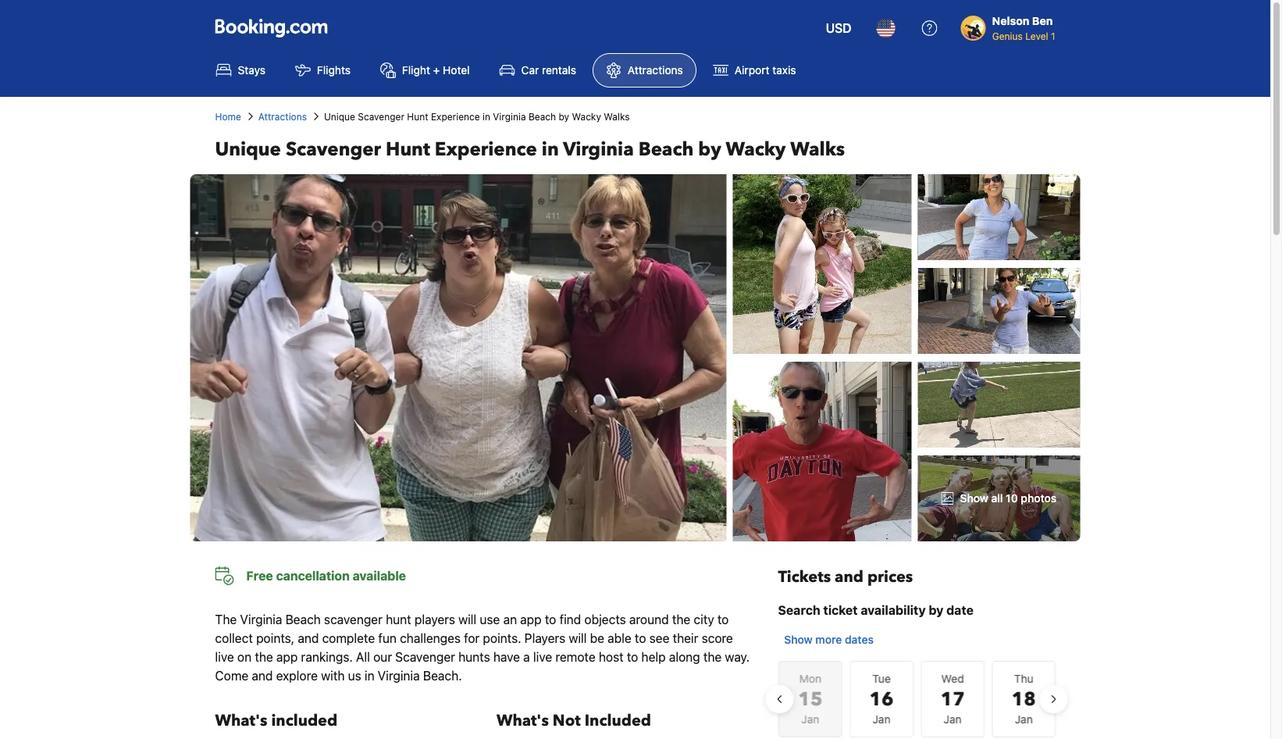 Task type: vqa. For each thing, say whether or not it's contained in the screenshot.
guests inside dropdown button
no



Task type: locate. For each thing, give the bounding box(es) containing it.
what's down the come
[[215, 710, 268, 732]]

wed
[[942, 672, 964, 685]]

2 what's from the left
[[497, 710, 549, 732]]

jan down 17
[[944, 713, 962, 726]]

1 horizontal spatial unique
[[324, 111, 355, 122]]

0 horizontal spatial unique
[[215, 136, 281, 162]]

app
[[521, 612, 542, 627], [277, 650, 298, 664]]

2 horizontal spatial the
[[704, 650, 722, 664]]

virginia
[[493, 111, 526, 122], [564, 136, 634, 162], [240, 612, 282, 627], [378, 668, 420, 683]]

1 horizontal spatial beach
[[529, 111, 556, 122]]

beach
[[529, 111, 556, 122], [639, 136, 694, 162], [286, 612, 321, 627]]

jan for 17
[[944, 713, 962, 726]]

usd
[[826, 21, 852, 36]]

1 jan from the left
[[802, 713, 819, 726]]

1 horizontal spatial walks
[[791, 136, 845, 162]]

tickets
[[778, 566, 831, 588]]

18
[[1012, 686, 1036, 712]]

to left "help"
[[627, 650, 639, 664]]

1 vertical spatial in
[[542, 136, 559, 162]]

1
[[1052, 30, 1056, 41]]

attractions
[[628, 64, 683, 77], [258, 111, 307, 122]]

1 vertical spatial and
[[298, 631, 319, 646]]

home link
[[215, 109, 241, 123]]

0 horizontal spatial will
[[459, 612, 477, 627]]

1 vertical spatial by
[[699, 136, 722, 162]]

flights link
[[282, 53, 364, 88]]

show inside button
[[785, 633, 813, 646]]

dates
[[845, 633, 874, 646]]

3 jan from the left
[[944, 713, 962, 726]]

photos
[[1021, 492, 1057, 505]]

free
[[246, 568, 273, 583]]

1 horizontal spatial and
[[298, 631, 319, 646]]

in inside the virginia beach scavenger hunt players will use an app to find objects around the city to collect points, and complete fun challenges for points. players will be able to see their score live on the app rankings. all our scavenger hunts have a live remote host to help along the way. come and explore with us in virginia beach.
[[365, 668, 375, 683]]

0 horizontal spatial the
[[255, 650, 273, 664]]

15
[[798, 686, 823, 712]]

1 vertical spatial walks
[[791, 136, 845, 162]]

0 vertical spatial scavenger
[[358, 111, 405, 122]]

0 horizontal spatial attractions
[[258, 111, 307, 122]]

have
[[494, 650, 520, 664]]

points,
[[256, 631, 295, 646]]

0 horizontal spatial in
[[365, 668, 375, 683]]

and up ticket in the bottom of the page
[[835, 566, 864, 588]]

0 vertical spatial by
[[559, 111, 570, 122]]

show
[[961, 492, 989, 505], [785, 633, 813, 646]]

not
[[553, 710, 581, 732]]

2 horizontal spatial by
[[929, 603, 944, 618]]

will up remote
[[569, 631, 587, 646]]

app right an at left
[[521, 612, 542, 627]]

1 vertical spatial beach
[[639, 136, 694, 162]]

what's not included
[[497, 710, 652, 732]]

1 vertical spatial app
[[277, 650, 298, 664]]

show more dates button
[[778, 626, 880, 654]]

and up rankings.
[[298, 631, 319, 646]]

with
[[321, 668, 345, 683]]

the right on
[[255, 650, 273, 664]]

jan down 16
[[873, 713, 891, 726]]

1 horizontal spatial in
[[483, 111, 491, 122]]

will up for
[[459, 612, 477, 627]]

jan
[[802, 713, 819, 726], [873, 713, 891, 726], [944, 713, 962, 726], [1015, 713, 1033, 726]]

booking.com image
[[215, 19, 328, 38]]

0 vertical spatial and
[[835, 566, 864, 588]]

app up explore
[[277, 650, 298, 664]]

tue 16 jan
[[870, 672, 894, 726]]

live right a on the bottom left of the page
[[534, 650, 553, 664]]

2 vertical spatial and
[[252, 668, 273, 683]]

1 what's from the left
[[215, 710, 268, 732]]

0 horizontal spatial app
[[277, 650, 298, 664]]

tue
[[873, 672, 891, 685]]

hunt
[[386, 612, 412, 627]]

what's included
[[215, 710, 338, 732]]

0 vertical spatial show
[[961, 492, 989, 505]]

scavenger
[[358, 111, 405, 122], [286, 136, 381, 162], [396, 650, 455, 664]]

use
[[480, 612, 500, 627]]

and right the come
[[252, 668, 273, 683]]

walks
[[604, 111, 630, 122], [791, 136, 845, 162]]

for
[[464, 631, 480, 646]]

show down search
[[785, 633, 813, 646]]

jan down the 15
[[802, 713, 819, 726]]

1 vertical spatial wacky
[[726, 136, 786, 162]]

2 jan from the left
[[873, 713, 891, 726]]

hunt
[[407, 111, 429, 122], [386, 136, 430, 162]]

0 vertical spatial attractions link
[[593, 53, 697, 88]]

2 live from the left
[[534, 650, 553, 664]]

1 vertical spatial attractions
[[258, 111, 307, 122]]

2 vertical spatial beach
[[286, 612, 321, 627]]

1 horizontal spatial live
[[534, 650, 553, 664]]

0 horizontal spatial walks
[[604, 111, 630, 122]]

0 vertical spatial walks
[[604, 111, 630, 122]]

17
[[941, 686, 965, 712]]

0 horizontal spatial beach
[[286, 612, 321, 627]]

jan inside wed 17 jan
[[944, 713, 962, 726]]

along
[[669, 650, 701, 664]]

an
[[504, 612, 517, 627]]

wacky
[[572, 111, 602, 122], [726, 136, 786, 162]]

stays link
[[203, 53, 279, 88]]

the down "score"
[[704, 650, 722, 664]]

what's for what's included
[[215, 710, 268, 732]]

be
[[590, 631, 605, 646]]

complete
[[322, 631, 375, 646]]

1 horizontal spatial attractions
[[628, 64, 683, 77]]

0 horizontal spatial attractions link
[[258, 109, 307, 123]]

rankings.
[[301, 650, 353, 664]]

points.
[[483, 631, 522, 646]]

0 horizontal spatial what's
[[215, 710, 268, 732]]

live left on
[[215, 650, 234, 664]]

what's left "not"
[[497, 710, 549, 732]]

1 vertical spatial unique
[[215, 136, 281, 162]]

and
[[835, 566, 864, 588], [298, 631, 319, 646], [252, 668, 273, 683]]

0 horizontal spatial live
[[215, 650, 234, 664]]

mon
[[799, 672, 822, 685]]

experience
[[431, 111, 480, 122], [435, 136, 537, 162]]

to
[[545, 612, 557, 627], [718, 612, 729, 627], [635, 631, 647, 646], [627, 650, 639, 664]]

0 vertical spatial experience
[[431, 111, 480, 122]]

1 horizontal spatial what's
[[497, 710, 549, 732]]

date
[[947, 603, 974, 618]]

1 live from the left
[[215, 650, 234, 664]]

in
[[483, 111, 491, 122], [542, 136, 559, 162], [365, 668, 375, 683]]

0 vertical spatial app
[[521, 612, 542, 627]]

1 vertical spatial show
[[785, 633, 813, 646]]

will
[[459, 612, 477, 627], [569, 631, 587, 646]]

1 vertical spatial attractions link
[[258, 109, 307, 123]]

2 vertical spatial scavenger
[[396, 650, 455, 664]]

available
[[353, 568, 406, 583]]

0 vertical spatial hunt
[[407, 111, 429, 122]]

nelson
[[993, 14, 1030, 27]]

2 vertical spatial in
[[365, 668, 375, 683]]

1 vertical spatial unique scavenger hunt experience in virginia beach by wacky walks
[[215, 136, 845, 162]]

1 horizontal spatial wacky
[[726, 136, 786, 162]]

host
[[599, 650, 624, 664]]

find
[[560, 612, 581, 627]]

the virginia beach scavenger hunt players will use an app to find objects around the city to collect points, and complete fun challenges for points. players will be able to see their score live on the app rankings. all our scavenger hunts have a live remote host to help along the way. come and explore with us in virginia beach.
[[215, 612, 750, 683]]

0 horizontal spatial show
[[785, 633, 813, 646]]

jan inside tue 16 jan
[[873, 713, 891, 726]]

the
[[673, 612, 691, 627], [255, 650, 273, 664], [704, 650, 722, 664]]

region
[[766, 654, 1068, 739]]

the
[[215, 612, 237, 627]]

4 jan from the left
[[1015, 713, 1033, 726]]

0 vertical spatial in
[[483, 111, 491, 122]]

cancellation
[[276, 568, 350, 583]]

region containing 15
[[766, 654, 1068, 739]]

the up 'their'
[[673, 612, 691, 627]]

live
[[215, 650, 234, 664], [534, 650, 553, 664]]

0 horizontal spatial and
[[252, 668, 273, 683]]

show left all
[[961, 492, 989, 505]]

0 vertical spatial attractions
[[628, 64, 683, 77]]

1 horizontal spatial show
[[961, 492, 989, 505]]

0 vertical spatial unique
[[324, 111, 355, 122]]

unique down home "link"
[[215, 136, 281, 162]]

show all 10 photos
[[961, 492, 1057, 505]]

city
[[694, 612, 715, 627]]

jan inside thu 18 jan
[[1015, 713, 1033, 726]]

2 horizontal spatial in
[[542, 136, 559, 162]]

jan down 18
[[1015, 713, 1033, 726]]

1 horizontal spatial will
[[569, 631, 587, 646]]

0 horizontal spatial wacky
[[572, 111, 602, 122]]

1 horizontal spatial the
[[673, 612, 691, 627]]

unique down flights
[[324, 111, 355, 122]]

jan inside mon 15 jan
[[802, 713, 819, 726]]

attractions link
[[593, 53, 697, 88], [258, 109, 307, 123]]

level
[[1026, 30, 1049, 41]]



Task type: describe. For each thing, give the bounding box(es) containing it.
2 horizontal spatial beach
[[639, 136, 694, 162]]

included
[[585, 710, 652, 732]]

your account menu nelson ben genius level 1 element
[[962, 7, 1062, 43]]

airport taxis link
[[700, 53, 810, 88]]

usd button
[[817, 9, 862, 47]]

more
[[816, 633, 842, 646]]

search ticket availability by date
[[778, 603, 974, 618]]

fun
[[378, 631, 397, 646]]

show for show more dates
[[785, 633, 813, 646]]

ben
[[1033, 14, 1054, 27]]

included
[[271, 710, 338, 732]]

0 vertical spatial will
[[459, 612, 477, 627]]

able
[[608, 631, 632, 646]]

car rentals
[[522, 64, 577, 77]]

wed 17 jan
[[941, 672, 965, 726]]

players
[[415, 612, 455, 627]]

all
[[356, 650, 370, 664]]

jan for 16
[[873, 713, 891, 726]]

scavenger inside the virginia beach scavenger hunt players will use an app to find objects around the city to collect points, and complete fun challenges for points. players will be able to see their score live on the app rankings. all our scavenger hunts have a live remote host to help along the way. come and explore with us in virginia beach.
[[396, 650, 455, 664]]

explore
[[276, 668, 318, 683]]

objects
[[585, 612, 626, 627]]

challenges
[[400, 631, 461, 646]]

airport taxis
[[735, 64, 797, 77]]

show for show all 10 photos
[[961, 492, 989, 505]]

us
[[348, 668, 362, 683]]

hunts
[[459, 650, 490, 664]]

see
[[650, 631, 670, 646]]

around
[[630, 612, 669, 627]]

free cancellation available
[[246, 568, 406, 583]]

scavenger
[[324, 612, 383, 627]]

airport
[[735, 64, 770, 77]]

score
[[702, 631, 734, 646]]

remote
[[556, 650, 596, 664]]

to right city
[[718, 612, 729, 627]]

1 horizontal spatial app
[[521, 612, 542, 627]]

1 horizontal spatial attractions link
[[593, 53, 697, 88]]

to left see
[[635, 631, 647, 646]]

search
[[778, 603, 821, 618]]

collect
[[215, 631, 253, 646]]

1 vertical spatial hunt
[[386, 136, 430, 162]]

players
[[525, 631, 566, 646]]

show more dates
[[785, 633, 874, 646]]

jan for 15
[[802, 713, 819, 726]]

all
[[992, 492, 1004, 505]]

car
[[522, 64, 539, 77]]

home
[[215, 111, 241, 122]]

car rentals link
[[486, 53, 590, 88]]

0 vertical spatial wacky
[[572, 111, 602, 122]]

1 vertical spatial scavenger
[[286, 136, 381, 162]]

stays
[[238, 64, 266, 77]]

tickets and prices
[[778, 566, 914, 588]]

thu 18 jan
[[1012, 672, 1036, 726]]

on
[[237, 650, 252, 664]]

a
[[524, 650, 530, 664]]

mon 15 jan
[[798, 672, 823, 726]]

beach inside the virginia beach scavenger hunt players will use an app to find objects around the city to collect points, and complete fun challenges for points. players will be able to see their score live on the app rankings. all our scavenger hunts have a live remote host to help along the way. come and explore with us in virginia beach.
[[286, 612, 321, 627]]

1 vertical spatial experience
[[435, 136, 537, 162]]

what's for what's not included
[[497, 710, 549, 732]]

0 vertical spatial unique scavenger hunt experience in virginia beach by wacky walks
[[324, 111, 630, 122]]

0 vertical spatial beach
[[529, 111, 556, 122]]

1 vertical spatial will
[[569, 631, 587, 646]]

2 vertical spatial by
[[929, 603, 944, 618]]

+
[[433, 64, 440, 77]]

way.
[[725, 650, 750, 664]]

0 horizontal spatial by
[[559, 111, 570, 122]]

come
[[215, 668, 249, 683]]

our
[[374, 650, 392, 664]]

beach.
[[423, 668, 462, 683]]

help
[[642, 650, 666, 664]]

thu
[[1014, 672, 1034, 685]]

to up 'players'
[[545, 612, 557, 627]]

flight + hotel link
[[367, 53, 483, 88]]

10
[[1006, 492, 1019, 505]]

prices
[[868, 566, 914, 588]]

16
[[870, 686, 894, 712]]

taxis
[[773, 64, 797, 77]]

flight + hotel
[[402, 64, 470, 77]]

their
[[673, 631, 699, 646]]

flight
[[402, 64, 430, 77]]

genius
[[993, 30, 1023, 41]]

ticket
[[824, 603, 858, 618]]

jan for 18
[[1015, 713, 1033, 726]]

1 horizontal spatial by
[[699, 136, 722, 162]]

hotel
[[443, 64, 470, 77]]

nelson ben genius level 1
[[993, 14, 1056, 41]]

availability
[[861, 603, 926, 618]]

2 horizontal spatial and
[[835, 566, 864, 588]]



